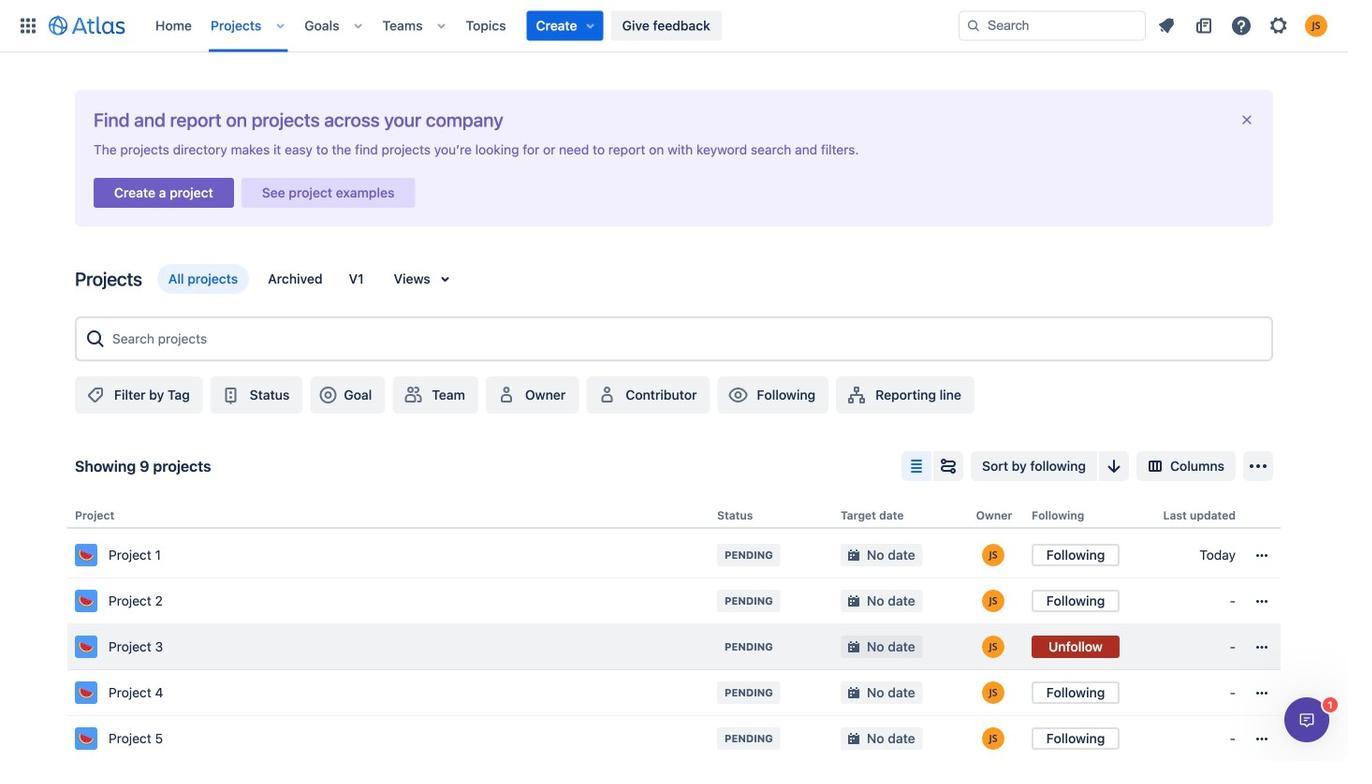 Task type: locate. For each thing, give the bounding box(es) containing it.
Search field
[[959, 11, 1146, 41]]

notifications image
[[1156, 15, 1178, 37]]

status image
[[220, 384, 242, 406]]

settings image
[[1268, 15, 1291, 37]]

None search field
[[959, 11, 1146, 41]]

close banner image
[[1240, 112, 1255, 127]]

top element
[[11, 0, 959, 52]]

account image
[[1306, 15, 1328, 37]]

search projects image
[[84, 328, 107, 350]]

switch to... image
[[17, 15, 39, 37]]

dialog
[[1285, 698, 1330, 743]]

reverse sort order image
[[1103, 455, 1126, 478]]

help image
[[1231, 15, 1253, 37]]

banner
[[0, 0, 1349, 52]]



Task type: describe. For each thing, give the bounding box(es) containing it.
following image
[[727, 384, 750, 406]]

more options image
[[1247, 455, 1270, 478]]

tag image
[[84, 384, 107, 406]]

display as list image
[[906, 455, 928, 478]]

display as timeline image
[[938, 455, 960, 478]]

search image
[[967, 18, 982, 33]]

Search projects field
[[107, 322, 1264, 356]]



Task type: vqa. For each thing, say whether or not it's contained in the screenshot.
'list item'
no



